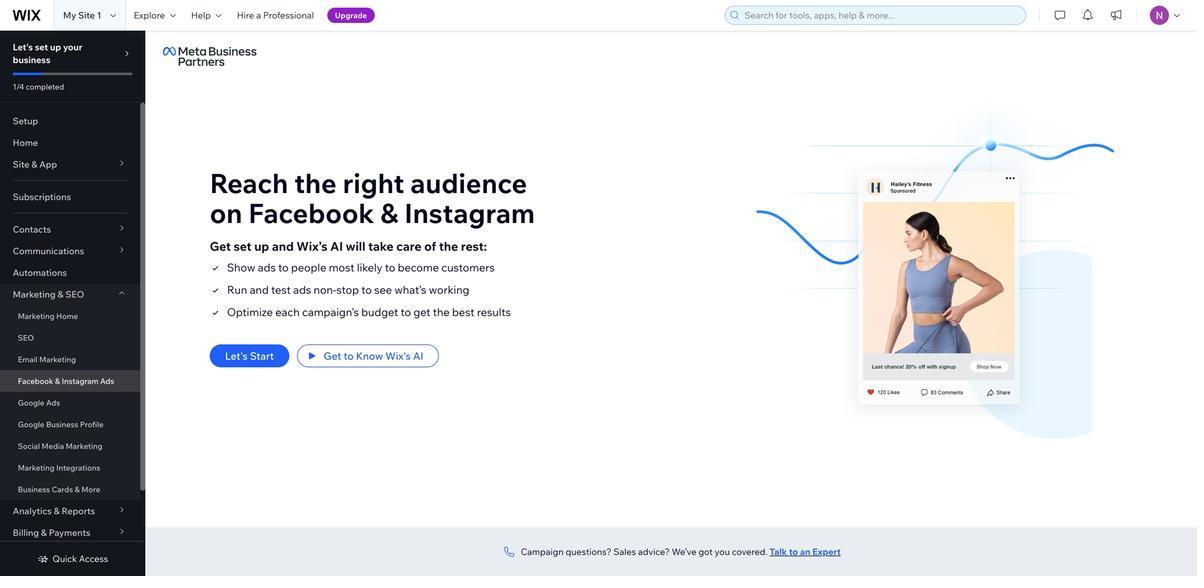 Task type: locate. For each thing, give the bounding box(es) containing it.
marketing & seo
[[13, 289, 84, 300]]

business up analytics
[[18, 485, 50, 494]]

home down the setup
[[13, 137, 38, 148]]

start
[[250, 349, 274, 362]]

non-
[[314, 283, 336, 297]]

ai inside button
[[413, 349, 423, 362]]

marketing
[[13, 289, 56, 300], [18, 311, 55, 321], [39, 355, 76, 364], [66, 441, 102, 451], [18, 463, 55, 473]]

ads right show
[[258, 261, 276, 274]]

site left 1
[[78, 10, 95, 21]]

ads right test at the left of page
[[293, 283, 311, 297]]

1 vertical spatial business
[[18, 485, 50, 494]]

0 horizontal spatial instagram
[[62, 376, 98, 386]]

the left right
[[294, 166, 337, 200]]

talk to an expert link
[[770, 546, 841, 557]]

seo inside dropdown button
[[65, 289, 84, 300]]

1 vertical spatial get
[[324, 349, 341, 362]]

marketing down "automations"
[[13, 289, 56, 300]]

& left app
[[31, 159, 37, 170]]

0 vertical spatial ads
[[258, 261, 276, 274]]

marketing for &
[[13, 289, 56, 300]]

0 horizontal spatial ai
[[330, 239, 343, 254]]

site & app
[[13, 159, 57, 170]]

0 horizontal spatial and
[[250, 283, 269, 297]]

& right billing
[[41, 527, 47, 538]]

seo
[[65, 289, 84, 300], [18, 333, 34, 343]]

let's for let's set up your business
[[13, 41, 33, 53]]

seo up email
[[18, 333, 34, 343]]

optimize
[[227, 305, 273, 319]]

up left your
[[50, 41, 61, 53]]

instagram up rest:
[[404, 196, 535, 230]]

marketing up facebook & instagram ads
[[39, 355, 76, 364]]

business
[[13, 54, 50, 65]]

marketing for integrations
[[18, 463, 55, 473]]

marketing down social
[[18, 463, 55, 473]]

ai left will
[[330, 239, 343, 254]]

& down email marketing
[[55, 376, 60, 386]]

0 vertical spatial let's
[[13, 41, 33, 53]]

to left the an
[[789, 546, 798, 557]]

to left "get"
[[401, 305, 411, 319]]

let's
[[13, 41, 33, 53], [225, 349, 248, 362]]

1 horizontal spatial site
[[78, 10, 95, 21]]

0 vertical spatial seo
[[65, 289, 84, 300]]

let's up the business
[[13, 41, 33, 53]]

quick access button
[[37, 553, 108, 565]]

home down 'marketing & seo' dropdown button
[[56, 311, 78, 321]]

facebook up wix's
[[248, 196, 374, 230]]

email
[[18, 355, 38, 364]]

& inside reach the right audience on facebook & instagram
[[380, 196, 398, 230]]

& down business cards & more
[[54, 506, 60, 517]]

0 vertical spatial facebook
[[248, 196, 374, 230]]

1 horizontal spatial instagram
[[404, 196, 535, 230]]

and left wix's
[[272, 239, 294, 254]]

1 vertical spatial ads
[[46, 398, 60, 408]]

show ads to people most likely to become customers
[[227, 261, 495, 274]]

let's inside let's set up your business
[[13, 41, 33, 53]]

will
[[346, 239, 365, 254]]

an
[[800, 546, 810, 557]]

help
[[191, 10, 211, 21]]

let's start
[[225, 349, 274, 362]]

to left know
[[344, 349, 354, 362]]

best
[[452, 305, 475, 319]]

1 vertical spatial let's
[[225, 349, 248, 362]]

integrations
[[56, 463, 100, 473]]

1 horizontal spatial home
[[56, 311, 78, 321]]

your
[[63, 41, 82, 53]]

& left more
[[75, 485, 80, 494]]

0 vertical spatial the
[[294, 166, 337, 200]]

site inside popup button
[[13, 159, 29, 170]]

automations link
[[0, 262, 140, 284]]

1 horizontal spatial get
[[324, 349, 341, 362]]

home
[[13, 137, 38, 148], [56, 311, 78, 321]]

& down automations link
[[58, 289, 63, 300]]

to left see
[[361, 283, 372, 297]]

google up social
[[18, 420, 44, 429]]

what's
[[395, 283, 426, 297]]

reports
[[62, 506, 95, 517]]

sales
[[614, 546, 636, 557]]

my site 1
[[63, 10, 101, 21]]

ai
[[330, 239, 343, 254], [413, 349, 423, 362]]

analytics & reports
[[13, 506, 95, 517]]

1 vertical spatial set
[[234, 239, 252, 254]]

1 vertical spatial instagram
[[62, 376, 98, 386]]

0 horizontal spatial site
[[13, 159, 29, 170]]

up for your
[[50, 41, 61, 53]]

optimize each campaign's budget to get the best results
[[227, 305, 511, 319]]

let's inside "let's start" button
[[225, 349, 248, 362]]

take
[[368, 239, 394, 254]]

working
[[429, 283, 469, 297]]

covered.
[[732, 546, 768, 557]]

instagram down email marketing 'link'
[[62, 376, 98, 386]]

1 horizontal spatial set
[[234, 239, 252, 254]]

results
[[477, 305, 511, 319]]

get inside button
[[324, 349, 341, 362]]

google business profile link
[[0, 414, 140, 435]]

right
[[343, 166, 404, 200]]

marketing inside 'link'
[[39, 355, 76, 364]]

1 horizontal spatial ads
[[100, 376, 114, 386]]

marketing up integrations
[[66, 441, 102, 451]]

0 vertical spatial site
[[78, 10, 95, 21]]

up inside let's set up your business
[[50, 41, 61, 53]]

ads up google business profile
[[46, 398, 60, 408]]

get left know
[[324, 349, 341, 362]]

the right "get"
[[433, 305, 450, 319]]

more
[[81, 485, 100, 494]]

reach the right audience on facebook & instagram
[[210, 166, 535, 230]]

1 vertical spatial ai
[[413, 349, 423, 362]]

hire
[[237, 10, 254, 21]]

Search for tools, apps, help & more... field
[[741, 6, 1022, 24]]

let's left start
[[225, 349, 248, 362]]

set up show
[[234, 239, 252, 254]]

facebook & instagram ads
[[18, 376, 114, 386]]

1 horizontal spatial up
[[254, 239, 269, 254]]

to
[[278, 261, 289, 274], [385, 261, 395, 274], [361, 283, 372, 297], [401, 305, 411, 319], [344, 349, 354, 362], [789, 546, 798, 557]]

1 horizontal spatial facebook
[[248, 196, 374, 230]]

ads down email marketing 'link'
[[100, 376, 114, 386]]

marketing inside dropdown button
[[13, 289, 56, 300]]

up
[[50, 41, 61, 53], [254, 239, 269, 254]]

and left test at the left of page
[[250, 283, 269, 297]]

show
[[227, 261, 255, 274]]

business
[[46, 420, 78, 429], [18, 485, 50, 494]]

& for payments
[[41, 527, 47, 538]]

to up test at the left of page
[[278, 261, 289, 274]]

know
[[356, 349, 383, 362]]

1 horizontal spatial ads
[[293, 283, 311, 297]]

0 vertical spatial up
[[50, 41, 61, 53]]

professional
[[263, 10, 314, 21]]

set inside let's set up your business
[[35, 41, 48, 53]]

contacts
[[13, 224, 51, 235]]

app
[[39, 159, 57, 170]]

people
[[291, 261, 326, 274]]

& for instagram
[[55, 376, 60, 386]]

the right the of
[[439, 239, 458, 254]]

1 vertical spatial the
[[439, 239, 458, 254]]

ai right the wix's
[[413, 349, 423, 362]]

facebook up google ads
[[18, 376, 53, 386]]

social media marketing
[[18, 441, 102, 451]]

1 horizontal spatial let's
[[225, 349, 248, 362]]

0 vertical spatial google
[[18, 398, 44, 408]]

setup
[[13, 115, 38, 127]]

seo down automations link
[[65, 289, 84, 300]]

1 vertical spatial ads
[[293, 283, 311, 297]]

get for get set up and wix's ai will take care of the rest:
[[210, 239, 231, 254]]

the
[[294, 166, 337, 200], [439, 239, 458, 254], [433, 305, 450, 319]]

likely
[[357, 261, 383, 274]]

on
[[210, 196, 242, 230]]

0 horizontal spatial get
[[210, 239, 231, 254]]

google
[[18, 398, 44, 408], [18, 420, 44, 429]]

ads inside the google ads link
[[46, 398, 60, 408]]

1 horizontal spatial seo
[[65, 289, 84, 300]]

0 horizontal spatial let's
[[13, 41, 33, 53]]

1 vertical spatial google
[[18, 420, 44, 429]]

0 horizontal spatial seo
[[18, 333, 34, 343]]

marketing integrations
[[18, 463, 100, 473]]

1 vertical spatial up
[[254, 239, 269, 254]]

campaign questions? sales advice? we've got you covered. talk to an expert
[[521, 546, 841, 557]]

questions?
[[566, 546, 612, 557]]

marketing down marketing & seo
[[18, 311, 55, 321]]

0 horizontal spatial set
[[35, 41, 48, 53]]

1 vertical spatial facebook
[[18, 376, 53, 386]]

audience
[[410, 166, 527, 200]]

business cards & more link
[[0, 479, 140, 500]]

ads
[[258, 261, 276, 274], [293, 283, 311, 297]]

1 horizontal spatial ai
[[413, 349, 423, 362]]

2 google from the top
[[18, 420, 44, 429]]

0 vertical spatial ads
[[100, 376, 114, 386]]

& for seo
[[58, 289, 63, 300]]

1 google from the top
[[18, 398, 44, 408]]

0 horizontal spatial ads
[[46, 398, 60, 408]]

0 vertical spatial get
[[210, 239, 231, 254]]

0 horizontal spatial home
[[13, 137, 38, 148]]

0 vertical spatial and
[[272, 239, 294, 254]]

business cards & more
[[18, 485, 100, 494]]

& for app
[[31, 159, 37, 170]]

google up google business profile
[[18, 398, 44, 408]]

access
[[79, 553, 108, 564]]

0 horizontal spatial up
[[50, 41, 61, 53]]

1 vertical spatial site
[[13, 159, 29, 170]]

care
[[396, 239, 422, 254]]

run
[[227, 283, 247, 297]]

customers
[[441, 261, 495, 274]]

& up take
[[380, 196, 398, 230]]

get
[[210, 239, 231, 254], [324, 349, 341, 362]]

communications
[[13, 245, 84, 257]]

business up social media marketing
[[46, 420, 78, 429]]

0 vertical spatial ai
[[330, 239, 343, 254]]

get up show
[[210, 239, 231, 254]]

1 horizontal spatial and
[[272, 239, 294, 254]]

billing & payments
[[13, 527, 90, 538]]

instagram inside facebook & instagram ads link
[[62, 376, 98, 386]]

upgrade
[[335, 11, 367, 20]]

0 horizontal spatial facebook
[[18, 376, 53, 386]]

& inside dropdown button
[[58, 289, 63, 300]]

1/4
[[13, 82, 24, 91]]

analytics & reports button
[[0, 500, 140, 522]]

up up show
[[254, 239, 269, 254]]

site left app
[[13, 159, 29, 170]]

0 vertical spatial instagram
[[404, 196, 535, 230]]

billing & payments button
[[0, 522, 140, 544]]

set up the business
[[35, 41, 48, 53]]

completed
[[26, 82, 64, 91]]

0 vertical spatial set
[[35, 41, 48, 53]]



Task type: describe. For each thing, give the bounding box(es) containing it.
of
[[424, 239, 436, 254]]

cards
[[52, 485, 73, 494]]

quick access
[[52, 553, 108, 564]]

ads inside facebook & instagram ads link
[[100, 376, 114, 386]]

billing
[[13, 527, 39, 538]]

campaign
[[521, 546, 564, 557]]

sidebar element
[[0, 31, 145, 576]]

up for and
[[254, 239, 269, 254]]

social media marketing link
[[0, 435, 140, 457]]

let's for let's start
[[225, 349, 248, 362]]

campaign's
[[302, 305, 359, 319]]

wix's
[[297, 239, 328, 254]]

see
[[374, 283, 392, 297]]

let's set up your business
[[13, 41, 82, 65]]

budget
[[361, 305, 398, 319]]

wix's
[[385, 349, 411, 362]]

set for get
[[234, 239, 252, 254]]

site & app button
[[0, 154, 140, 175]]

1
[[97, 10, 101, 21]]

get for get to know wix's ai
[[324, 349, 341, 362]]

facebook inside reach the right audience on facebook & instagram
[[248, 196, 374, 230]]

advice?
[[638, 546, 670, 557]]

marketing integrations link
[[0, 457, 140, 479]]

most
[[329, 261, 355, 274]]

1 vertical spatial and
[[250, 283, 269, 297]]

0 vertical spatial home
[[13, 137, 38, 148]]

0 vertical spatial business
[[46, 420, 78, 429]]

google for google business profile
[[18, 420, 44, 429]]

run and test ads non-stop to see what's working
[[227, 283, 469, 297]]

google for google ads
[[18, 398, 44, 408]]

marketing home
[[18, 311, 78, 321]]

0 horizontal spatial ads
[[258, 261, 276, 274]]

hire a professional link
[[229, 0, 322, 31]]

my
[[63, 10, 76, 21]]

help button
[[184, 0, 229, 31]]

1 vertical spatial seo
[[18, 333, 34, 343]]

hire a professional
[[237, 10, 314, 21]]

1 vertical spatial home
[[56, 311, 78, 321]]

email marketing link
[[0, 349, 140, 370]]

analytics
[[13, 506, 52, 517]]

contacts button
[[0, 219, 140, 240]]

a
[[256, 10, 261, 21]]

home link
[[0, 132, 140, 154]]

rest:
[[461, 239, 487, 254]]

marketing home link
[[0, 305, 140, 327]]

1/4 completed
[[13, 82, 64, 91]]

email marketing
[[18, 355, 76, 364]]

get to know wix's ai
[[324, 349, 423, 362]]

google business profile
[[18, 420, 103, 429]]

set for let's
[[35, 41, 48, 53]]

media
[[42, 441, 64, 451]]

marketing & seo button
[[0, 284, 140, 305]]

reach
[[210, 166, 288, 200]]

let's start button
[[210, 344, 289, 367]]

you
[[715, 546, 730, 557]]

google ads link
[[0, 392, 140, 414]]

explore
[[134, 10, 165, 21]]

get
[[414, 305, 431, 319]]

facebook inside sidebar element
[[18, 376, 53, 386]]

stop
[[336, 283, 359, 297]]

seo link
[[0, 327, 140, 349]]

setup link
[[0, 110, 140, 132]]

get set up and wix's ai will take care of the rest:
[[210, 239, 487, 254]]

google ads
[[18, 398, 60, 408]]

automations
[[13, 267, 67, 278]]

social
[[18, 441, 40, 451]]

profile
[[80, 420, 103, 429]]

become
[[398, 261, 439, 274]]

we've
[[672, 546, 697, 557]]

& for reports
[[54, 506, 60, 517]]

upgrade button
[[327, 8, 375, 23]]

subscriptions link
[[0, 186, 140, 208]]

facebook & instagram ads link
[[0, 370, 140, 392]]

got
[[699, 546, 713, 557]]

payments
[[49, 527, 90, 538]]

the inside reach the right audience on facebook & instagram
[[294, 166, 337, 200]]

to inside button
[[344, 349, 354, 362]]

quick
[[52, 553, 77, 564]]

to right likely
[[385, 261, 395, 274]]

2 vertical spatial the
[[433, 305, 450, 319]]

marketing for home
[[18, 311, 55, 321]]

each
[[275, 305, 300, 319]]

instagram inside reach the right audience on facebook & instagram
[[404, 196, 535, 230]]



Task type: vqa. For each thing, say whether or not it's contained in the screenshot.
Design your website
no



